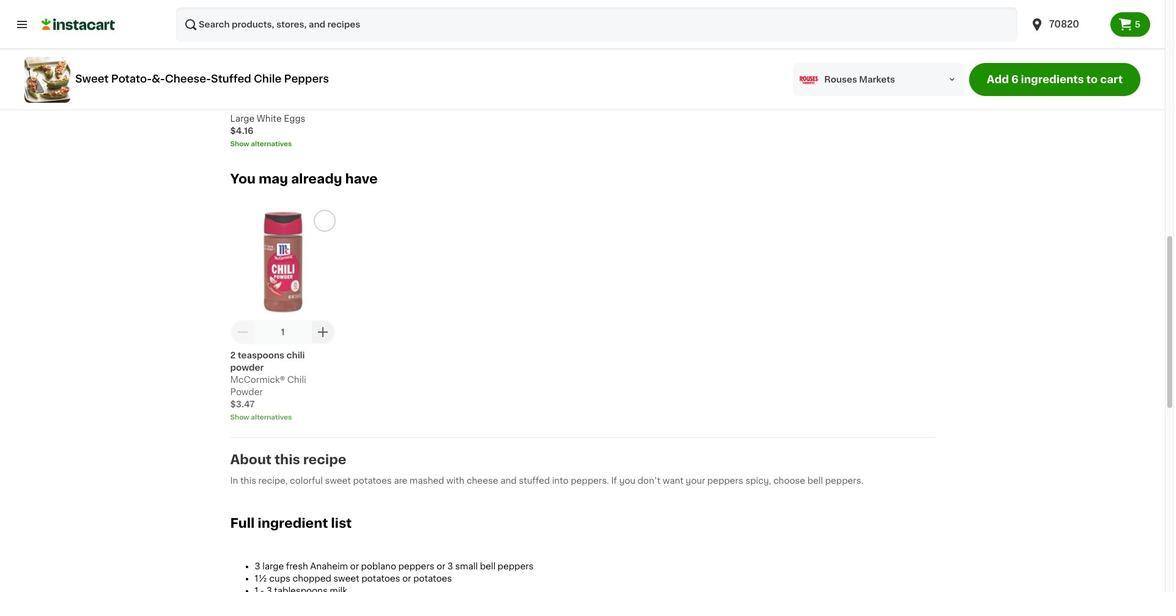 Task type: vqa. For each thing, say whether or not it's contained in the screenshot.
Eggs
yes



Task type: locate. For each thing, give the bounding box(es) containing it.
2 horizontal spatial peppers
[[708, 476, 744, 485]]

1 vertical spatial this
[[240, 476, 256, 485]]

into
[[553, 476, 569, 485]]

show alternatives button for large
[[230, 139, 336, 149]]

small
[[456, 562, 478, 571]]

2 product group from the top
[[230, 210, 336, 423]]

3 large fresh anaheim or poblano peppers or 3 small bell peppers 1½ cups chopped sweet potatoes or potatoes
[[255, 562, 534, 583]]

2 show from the top
[[230, 414, 249, 421]]

Search field
[[176, 7, 1018, 42]]

1
[[230, 78, 234, 86], [281, 328, 285, 336]]

ingredient
[[258, 517, 328, 530]]

1 horizontal spatial peppers.
[[826, 476, 864, 485]]

0 horizontal spatial peppers.
[[571, 476, 609, 485]]

1 horizontal spatial peppers
[[498, 562, 534, 571]]

ingredients
[[1022, 75, 1085, 84]]

peppers. left "if"
[[571, 476, 609, 485]]

sweet inside 3 large fresh anaheim or poblano peppers or 3 small bell peppers 1½ cups chopped sweet potatoes or potatoes
[[334, 574, 360, 583]]

show alternatives button down eggs at top
[[230, 139, 336, 149]]

show alternatives button
[[230, 139, 336, 149], [230, 413, 336, 423]]

peppers. right choose
[[826, 476, 864, 485]]

1 alternatives from the top
[[251, 141, 292, 147]]

2
[[230, 351, 236, 360]]

0 horizontal spatial 3
[[255, 562, 260, 571]]

1 left egg in the top left of the page
[[230, 78, 234, 86]]

cheese
[[467, 476, 499, 485]]

teaspoons
[[238, 351, 285, 360]]

instacart logo image
[[42, 17, 115, 32]]

product group containing 1
[[230, 210, 336, 423]]

potatoes
[[353, 476, 392, 485], [362, 574, 400, 583], [414, 574, 452, 583]]

this right in
[[240, 476, 256, 485]]

this
[[275, 453, 300, 466], [240, 476, 256, 485]]

0 horizontal spatial this
[[240, 476, 256, 485]]

alternatives inside 2 teaspoons chili powder mccormick® chili powder $3.47 show alternatives
[[251, 414, 292, 421]]

1 inside 1 egg white, lightly beaten best choice grade a large white eggs $4.16 show alternatives
[[230, 78, 234, 86]]

1 3 from the left
[[255, 562, 260, 571]]

peppers right small
[[498, 562, 534, 571]]

1 horizontal spatial 3
[[448, 562, 453, 571]]

poblano
[[361, 562, 396, 571]]

are
[[394, 476, 408, 485]]

70820 button
[[1023, 7, 1111, 42], [1030, 7, 1104, 42]]

5 button
[[1111, 12, 1151, 37]]

1 vertical spatial alternatives
[[251, 414, 292, 421]]

0 vertical spatial 1
[[230, 78, 234, 86]]

a
[[314, 102, 320, 111]]

beaten
[[230, 90, 261, 98]]

3
[[255, 562, 260, 571], [448, 562, 453, 571]]

peppers
[[284, 74, 329, 83]]

2 show alternatives button from the top
[[230, 413, 336, 423]]

1 horizontal spatial bell
[[808, 476, 824, 485]]

0 vertical spatial show alternatives button
[[230, 139, 336, 149]]

product group
[[230, 0, 336, 149], [230, 210, 336, 423]]

this for in
[[240, 476, 256, 485]]

large
[[230, 114, 255, 123]]

bell right small
[[480, 562, 496, 571]]

1 product group from the top
[[230, 0, 336, 149]]

1 vertical spatial show
[[230, 414, 249, 421]]

5
[[1136, 20, 1141, 29]]

sweet down recipe
[[325, 476, 351, 485]]

and
[[501, 476, 517, 485]]

2 alternatives from the top
[[251, 414, 292, 421]]

peppers.
[[571, 476, 609, 485], [826, 476, 864, 485]]

2 3 from the left
[[448, 562, 453, 571]]

choice
[[252, 102, 283, 111]]

1 for 1
[[281, 328, 285, 336]]

None search field
[[176, 7, 1018, 42]]

spicy,
[[746, 476, 772, 485]]

1 horizontal spatial or
[[403, 574, 411, 583]]

fresh
[[286, 562, 308, 571]]

decrement quantity image
[[235, 51, 250, 66]]

1 up teaspoons
[[281, 328, 285, 336]]

stuffed
[[211, 74, 251, 83]]

2 teaspoons chili powder mccormick® chili powder $3.47 show alternatives
[[230, 351, 306, 421]]

$4.16
[[230, 127, 254, 135]]

cups
[[269, 574, 291, 583]]

1 vertical spatial bell
[[480, 562, 496, 571]]

best
[[230, 102, 250, 111]]

recipe,
[[259, 476, 288, 485]]

1 show from the top
[[230, 141, 249, 147]]

mashed
[[410, 476, 444, 485]]

1 show alternatives button from the top
[[230, 139, 336, 149]]

rouses markets image
[[799, 69, 820, 90]]

1 horizontal spatial 1
[[281, 328, 285, 336]]

&-
[[152, 74, 165, 83]]

0 vertical spatial this
[[275, 453, 300, 466]]

sweet
[[325, 476, 351, 485], [334, 574, 360, 583]]

2 horizontal spatial or
[[437, 562, 446, 571]]

70820
[[1050, 20, 1080, 29]]

sweet down anaheim
[[334, 574, 360, 583]]

chile
[[254, 74, 282, 83]]

peppers
[[708, 476, 744, 485], [399, 562, 435, 571], [498, 562, 534, 571]]

0 vertical spatial alternatives
[[251, 141, 292, 147]]

1 vertical spatial sweet
[[334, 574, 360, 583]]

to
[[1087, 75, 1099, 84]]

3 left small
[[448, 562, 453, 571]]

1 vertical spatial show alternatives button
[[230, 413, 336, 423]]

show
[[230, 141, 249, 147], [230, 414, 249, 421]]

alternatives
[[251, 141, 292, 147], [251, 414, 292, 421]]

if
[[612, 476, 617, 485]]

0 vertical spatial sweet
[[325, 476, 351, 485]]

3 up the 1½
[[255, 562, 260, 571]]

1 horizontal spatial this
[[275, 453, 300, 466]]

show down $4.16
[[230, 141, 249, 147]]

add 6 ingredients to cart
[[987, 75, 1124, 84]]

bell right choose
[[808, 476, 824, 485]]

with
[[447, 476, 465, 485]]

or
[[350, 562, 359, 571], [437, 562, 446, 571], [403, 574, 411, 583]]

anaheim
[[310, 562, 348, 571]]

0 vertical spatial show
[[230, 141, 249, 147]]

show down $3.47
[[230, 414, 249, 421]]

large
[[263, 562, 284, 571]]

bell
[[808, 476, 824, 485], [480, 562, 496, 571]]

peppers right the poblano on the left of page
[[399, 562, 435, 571]]

in this recipe, colorful sweet potatoes are mashed with cheese and stuffed into peppers. if you don't want your peppers spicy, choose bell peppers.
[[230, 476, 864, 485]]

stuffed
[[519, 476, 550, 485]]

sweet potato-&-cheese-stuffed chile peppers
[[75, 74, 329, 83]]

powder
[[230, 388, 263, 396]]

alternatives down white
[[251, 141, 292, 147]]

increment quantity image
[[316, 51, 331, 66]]

alternatives down $3.47
[[251, 414, 292, 421]]

choose
[[774, 476, 806, 485]]

chili
[[287, 376, 306, 384]]

recipe
[[303, 453, 347, 466]]

2 70820 button from the left
[[1030, 7, 1104, 42]]

0 horizontal spatial 1
[[230, 78, 234, 86]]

this up recipe,
[[275, 453, 300, 466]]

1 vertical spatial product group
[[230, 210, 336, 423]]

peppers right your
[[708, 476, 744, 485]]

0 horizontal spatial bell
[[480, 562, 496, 571]]

alternatives inside 1 egg white, lightly beaten best choice grade a large white eggs $4.16 show alternatives
[[251, 141, 292, 147]]

increment quantity image
[[316, 325, 331, 339]]

show alternatives button down chili
[[230, 413, 336, 423]]

powder
[[230, 363, 264, 372]]

0 vertical spatial product group
[[230, 0, 336, 149]]

1 vertical spatial 1
[[281, 328, 285, 336]]



Task type: describe. For each thing, give the bounding box(es) containing it.
1 egg white, lightly beaten best choice grade a large white eggs $4.16 show alternatives
[[230, 78, 320, 147]]

want
[[663, 476, 684, 485]]

2 peppers. from the left
[[826, 476, 864, 485]]

full
[[230, 517, 255, 530]]

rouses
[[825, 75, 858, 84]]

show inside 1 egg white, lightly beaten best choice grade a large white eggs $4.16 show alternatives
[[230, 141, 249, 147]]

egg
[[236, 78, 253, 86]]

list
[[331, 517, 352, 530]]

0 horizontal spatial or
[[350, 562, 359, 571]]

show inside 2 teaspoons chili powder mccormick® chili powder $3.47 show alternatives
[[230, 414, 249, 421]]

1 peppers. from the left
[[571, 476, 609, 485]]

add
[[987, 75, 1010, 84]]

product group containing 1 egg white, lightly beaten
[[230, 0, 336, 149]]

lightly
[[284, 78, 312, 86]]

rouses markets
[[825, 75, 896, 84]]

white
[[257, 114, 282, 123]]

full ingredient list
[[230, 517, 352, 530]]

1½
[[255, 574, 267, 583]]

0 vertical spatial bell
[[808, 476, 824, 485]]

chopped
[[293, 574, 332, 583]]

1 70820 button from the left
[[1023, 7, 1111, 42]]

grade
[[285, 102, 312, 111]]

$3.47
[[230, 400, 255, 409]]

in
[[230, 476, 238, 485]]

about this recipe
[[230, 453, 347, 466]]

6
[[1012, 75, 1019, 84]]

chili
[[287, 351, 305, 360]]

mccormick®
[[230, 376, 285, 384]]

your
[[686, 476, 706, 485]]

you
[[620, 476, 636, 485]]

sweet
[[75, 74, 109, 83]]

0 horizontal spatial peppers
[[399, 562, 435, 571]]

potato-
[[111, 74, 152, 83]]

rouses markets button
[[794, 63, 965, 96]]

decrement quantity image
[[235, 325, 250, 339]]

don't
[[638, 476, 661, 485]]

cheese-
[[165, 74, 211, 83]]

bell inside 3 large fresh anaheim or poblano peppers or 3 small bell peppers 1½ cups chopped sweet potatoes or potatoes
[[480, 562, 496, 571]]

cart
[[1101, 75, 1124, 84]]

eggs
[[284, 114, 306, 123]]

about
[[230, 453, 272, 466]]

this for about
[[275, 453, 300, 466]]

1 for 1 egg white, lightly beaten best choice grade a large white eggs $4.16 show alternatives
[[230, 78, 234, 86]]

add 6 ingredients to cart button
[[970, 63, 1141, 96]]

show alternatives button for alternatives
[[230, 413, 336, 423]]

white,
[[255, 78, 282, 86]]

markets
[[860, 75, 896, 84]]

colorful
[[290, 476, 323, 485]]



